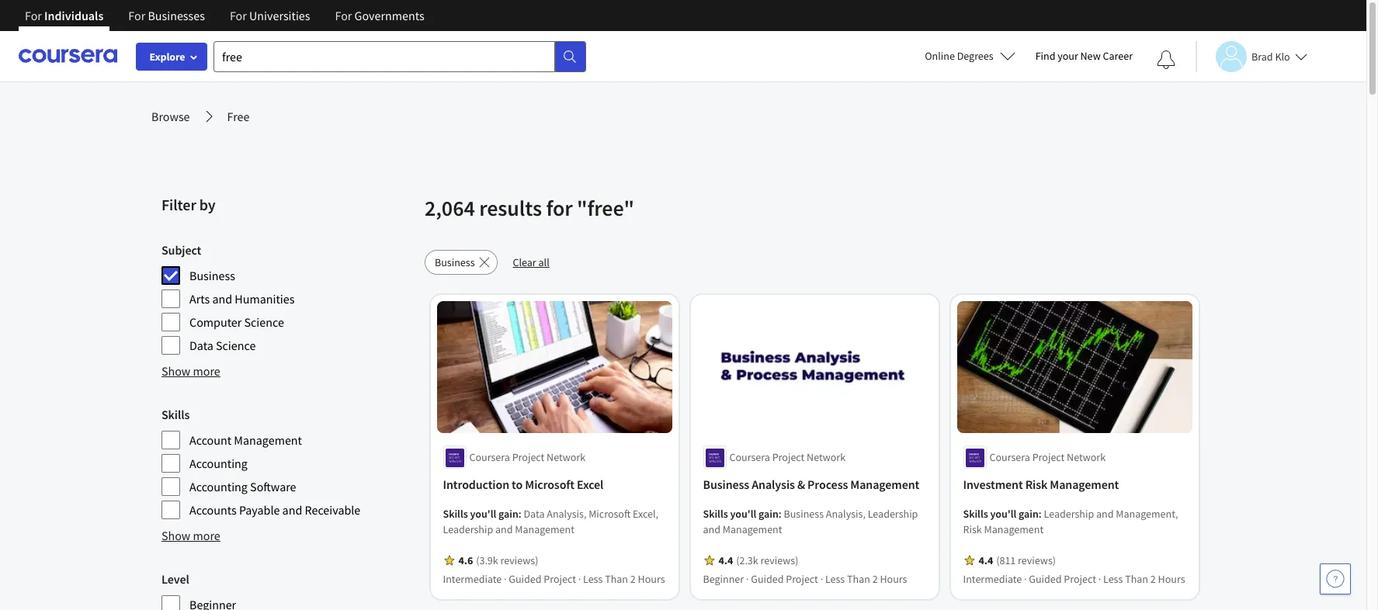 Task type: describe. For each thing, give the bounding box(es) containing it.
accounting for accounting software
[[189, 479, 248, 495]]

skills for introduction to microsoft excel
[[443, 507, 468, 521]]

account management
[[189, 433, 302, 448]]

individuals
[[44, 8, 104, 23]]

excel,
[[633, 507, 659, 521]]

new
[[1081, 49, 1101, 63]]

intermediate for introduction to microsoft excel
[[443, 573, 502, 587]]

accounting software
[[189, 479, 296, 495]]

skills for business analysis & process management
[[704, 507, 729, 521]]

subject
[[162, 242, 201, 258]]

browse
[[151, 109, 190, 124]]

introduction
[[443, 477, 510, 493]]

management,
[[1116, 507, 1179, 521]]

2 for excel
[[631, 573, 636, 587]]

and inside business analysis, leadership and management
[[704, 523, 721, 537]]

analysis, for process
[[826, 507, 866, 521]]

filter
[[162, 195, 196, 214]]

hours for process
[[881, 573, 908, 587]]

business for business button
[[435, 255, 475, 269]]

skills you'll gain : for investment
[[964, 507, 1044, 521]]

filter by
[[162, 195, 215, 214]]

guided for excel
[[509, 573, 542, 587]]

clear all button
[[504, 250, 559, 275]]

coursera project network for risk
[[990, 451, 1106, 465]]

introduction to microsoft excel
[[443, 477, 604, 493]]

browse link
[[151, 107, 190, 126]]

management up the "leadership and management, risk management"
[[1051, 477, 1120, 493]]

show for data
[[162, 363, 191, 379]]

skills for investment risk management
[[964, 507, 989, 521]]

than for excel
[[605, 573, 629, 587]]

skills inside group
[[162, 407, 190, 422]]

coursera image
[[19, 44, 117, 69]]

guided for process
[[751, 573, 784, 587]]

degrees
[[957, 49, 994, 63]]

coursera for business
[[730, 451, 771, 465]]

business analysis & process management link
[[704, 476, 926, 494]]

businesses
[[148, 8, 205, 23]]

3 network from the left
[[1067, 451, 1106, 465]]

microsoft for to
[[526, 477, 575, 493]]

network for excel
[[547, 451, 586, 465]]

explore button
[[136, 43, 207, 71]]

to
[[512, 477, 523, 493]]

find your new career link
[[1028, 47, 1141, 66]]

accounting for accounting
[[189, 456, 248, 471]]

coursera for investment
[[990, 451, 1031, 465]]

find
[[1036, 49, 1056, 63]]

2,064
[[425, 194, 475, 222]]

risk inside the "leadership and management, risk management"
[[964, 523, 983, 537]]

for
[[546, 194, 573, 222]]

microsoft for analysis,
[[589, 507, 631, 521]]

(3.9k
[[477, 554, 499, 568]]

help center image
[[1326, 570, 1345, 589]]

gain for risk
[[1019, 507, 1039, 521]]

intermediate for investment risk management
[[964, 573, 1023, 587]]

online degrees button
[[913, 39, 1028, 73]]

results
[[479, 194, 542, 222]]

skills you'll gain : for business
[[704, 507, 784, 521]]

you'll for business
[[731, 507, 757, 521]]

coursera project network for to
[[470, 451, 586, 465]]

skills group
[[162, 405, 415, 520]]

by
[[199, 195, 215, 214]]

3 than from the left
[[1126, 573, 1149, 587]]

reviews) for process
[[761, 554, 799, 568]]

intermediate · guided project · less than 2 hours for microsoft
[[443, 573, 666, 587]]

4.4 for business
[[719, 554, 734, 568]]

clear all
[[513, 255, 550, 269]]

project down data analysis, microsoft excel, leadership and management in the bottom left of the page
[[544, 573, 577, 587]]

career
[[1103, 49, 1133, 63]]

: for analysis
[[779, 507, 782, 521]]

and inside data analysis, microsoft excel, leadership and management
[[496, 523, 513, 537]]

management inside the "leadership and management, risk management"
[[985, 523, 1044, 537]]

business button
[[425, 250, 497, 275]]

4.6
[[459, 554, 473, 568]]

leadership inside data analysis, microsoft excel, leadership and management
[[443, 523, 494, 537]]

beginner · guided project · less than 2 hours
[[704, 573, 908, 587]]

your
[[1058, 49, 1078, 63]]

brad klo button
[[1196, 41, 1307, 72]]

than for process
[[848, 573, 871, 587]]

project up introduction to microsoft excel
[[513, 451, 545, 465]]

data science
[[189, 338, 256, 353]]

gain for analysis
[[759, 507, 779, 521]]

show notifications image
[[1157, 50, 1176, 69]]

: for risk
[[1039, 507, 1042, 521]]

science for computer science
[[244, 315, 284, 330]]

governments
[[355, 8, 425, 23]]

network for process
[[807, 451, 846, 465]]

4.6 (3.9k reviews)
[[459, 554, 539, 568]]

for universities
[[230, 8, 310, 23]]

science for data science
[[216, 338, 256, 353]]

management inside skills group
[[234, 433, 302, 448]]

business for business analysis & process management
[[704, 477, 750, 493]]

free
[[227, 109, 250, 124]]

management inside data analysis, microsoft excel, leadership and management
[[515, 523, 575, 537]]

2 · from the left
[[579, 573, 581, 587]]

for for universities
[[230, 8, 247, 23]]

6 · from the left
[[1099, 573, 1102, 587]]

3 · from the left
[[747, 573, 749, 587]]

4.4 (2.3k reviews)
[[719, 554, 799, 568]]

for governments
[[335, 8, 425, 23]]

less for process
[[826, 573, 845, 587]]

explore
[[149, 50, 185, 64]]

1 horizontal spatial risk
[[1026, 477, 1048, 493]]

5 · from the left
[[1025, 573, 1027, 587]]

business inside subject group
[[189, 268, 235, 283]]

3 hours from the left
[[1159, 573, 1186, 587]]

leadership inside business analysis, leadership and management
[[868, 507, 919, 521]]

project up the &
[[773, 451, 805, 465]]

(2.3k
[[737, 554, 759, 568]]

universities
[[249, 8, 310, 23]]

level
[[162, 572, 189, 587]]

project up investment risk management
[[1033, 451, 1065, 465]]

for businesses
[[128, 8, 205, 23]]

account
[[189, 433, 232, 448]]

and inside skills group
[[282, 502, 302, 518]]



Task type: vqa. For each thing, say whether or not it's contained in the screenshot.
the top the Show more
yes



Task type: locate. For each thing, give the bounding box(es) containing it.
you'll for introduction
[[471, 507, 497, 521]]

2 horizontal spatial hours
[[1159, 573, 1186, 587]]

data for science
[[189, 338, 213, 353]]

coursera up investment
[[990, 451, 1031, 465]]

2 for from the left
[[128, 8, 145, 23]]

show more down data science
[[162, 363, 220, 379]]

None search field
[[214, 41, 586, 72]]

than
[[605, 573, 629, 587], [848, 573, 871, 587], [1126, 573, 1149, 587]]

(811
[[997, 554, 1016, 568]]

2 horizontal spatial :
[[1039, 507, 1042, 521]]

skills up 4.4 (2.3k reviews)
[[704, 507, 729, 521]]

computer
[[189, 315, 242, 330]]

for for individuals
[[25, 8, 42, 23]]

2 show more from the top
[[162, 528, 220, 544]]

1 intermediate · guided project · less than 2 hours from the left
[[443, 573, 666, 587]]

1 gain from the left
[[499, 507, 519, 521]]

process
[[808, 477, 849, 493]]

skills you'll gain : down introduction
[[443, 507, 524, 521]]

1 horizontal spatial you'll
[[731, 507, 757, 521]]

gain for to
[[499, 507, 519, 521]]

show more button down data science
[[162, 362, 220, 381]]

1 vertical spatial show more button
[[162, 527, 220, 545]]

1 4.4 from the left
[[719, 554, 734, 568]]

banner navigation
[[12, 0, 437, 43]]

you'll down analysis
[[731, 507, 757, 521]]

2 gain from the left
[[759, 507, 779, 521]]

microsoft right the to
[[526, 477, 575, 493]]

skills
[[162, 407, 190, 422], [443, 507, 468, 521], [704, 507, 729, 521], [964, 507, 989, 521]]

0 horizontal spatial leadership
[[443, 523, 494, 537]]

all
[[539, 255, 550, 269]]

0 horizontal spatial gain
[[499, 507, 519, 521]]

investment
[[964, 477, 1024, 493]]

1 horizontal spatial intermediate
[[964, 573, 1023, 587]]

2 hours from the left
[[881, 573, 908, 587]]

· down 4.6 (3.9k reviews)
[[504, 573, 507, 587]]

"free"
[[577, 194, 634, 222]]

less down the "leadership and management, risk management"
[[1104, 573, 1124, 587]]

· down data analysis, microsoft excel, leadership and management in the bottom left of the page
[[579, 573, 581, 587]]

· down the "leadership and management, risk management"
[[1099, 573, 1102, 587]]

excel
[[577, 477, 604, 493]]

accounts payable and receivable
[[189, 502, 361, 518]]

data down introduction to microsoft excel
[[524, 507, 545, 521]]

1 horizontal spatial 2
[[873, 573, 878, 587]]

1 show more from the top
[[162, 363, 220, 379]]

investment risk management link
[[964, 476, 1187, 494]]

for left universities
[[230, 8, 247, 23]]

business for business analysis, leadership and management
[[784, 507, 824, 521]]

0 horizontal spatial hours
[[638, 573, 666, 587]]

data for analysis,
[[524, 507, 545, 521]]

2 coursera project network from the left
[[730, 451, 846, 465]]

coursera for introduction
[[470, 451, 510, 465]]

2 2 from the left
[[873, 573, 878, 587]]

1 horizontal spatial :
[[779, 507, 782, 521]]

more for accounts
[[193, 528, 220, 544]]

2 network from the left
[[807, 451, 846, 465]]

skills down investment
[[964, 507, 989, 521]]

business inside button
[[435, 255, 475, 269]]

3 gain from the left
[[1019, 507, 1039, 521]]

leadership inside the "leadership and management, risk management"
[[1044, 507, 1095, 521]]

intermediate
[[443, 573, 502, 587], [964, 573, 1023, 587]]

management inside business analysis, leadership and management
[[723, 523, 783, 537]]

0 vertical spatial microsoft
[[526, 477, 575, 493]]

reviews) up beginner · guided project · less than 2 hours at the bottom of the page
[[761, 554, 799, 568]]

coursera project network
[[470, 451, 586, 465], [730, 451, 846, 465], [990, 451, 1106, 465]]

accounting down account
[[189, 456, 248, 471]]

data down "computer"
[[189, 338, 213, 353]]

1 network from the left
[[547, 451, 586, 465]]

0 horizontal spatial guided
[[509, 573, 542, 587]]

1 horizontal spatial data
[[524, 507, 545, 521]]

0 horizontal spatial coursera project network
[[470, 451, 586, 465]]

project
[[513, 451, 545, 465], [773, 451, 805, 465], [1033, 451, 1065, 465], [544, 573, 577, 587], [786, 573, 819, 587], [1065, 573, 1097, 587]]

3 for from the left
[[230, 8, 247, 23]]

risk down investment
[[964, 523, 983, 537]]

subject group
[[162, 241, 415, 356]]

2 horizontal spatial than
[[1126, 573, 1149, 587]]

skills you'll gain : down investment
[[964, 507, 1044, 521]]

analysis
[[752, 477, 795, 493]]

gain
[[499, 507, 519, 521], [759, 507, 779, 521], [1019, 507, 1039, 521]]

analysis,
[[547, 507, 587, 521], [826, 507, 866, 521]]

coursera
[[470, 451, 510, 465], [730, 451, 771, 465], [990, 451, 1031, 465]]

1 accounting from the top
[[189, 456, 248, 471]]

2 horizontal spatial leadership
[[1044, 507, 1095, 521]]

arts and humanities
[[189, 291, 295, 307]]

2 for process
[[873, 573, 878, 587]]

3 you'll from the left
[[991, 507, 1017, 521]]

0 vertical spatial accounting
[[189, 456, 248, 471]]

analysis, inside data analysis, microsoft excel, leadership and management
[[547, 507, 587, 521]]

software
[[250, 479, 296, 495]]

1 you'll from the left
[[471, 507, 497, 521]]

more down accounts
[[193, 528, 220, 544]]

2 horizontal spatial gain
[[1019, 507, 1039, 521]]

3 coursera from the left
[[990, 451, 1031, 465]]

1 vertical spatial microsoft
[[589, 507, 631, 521]]

1 horizontal spatial skills you'll gain :
[[704, 507, 784, 521]]

reviews) right (3.9k
[[501, 554, 539, 568]]

1 analysis, from the left
[[547, 507, 587, 521]]

2 more from the top
[[193, 528, 220, 544]]

1 vertical spatial show more
[[162, 528, 220, 544]]

for for businesses
[[128, 8, 145, 23]]

2 horizontal spatial coursera project network
[[990, 451, 1106, 465]]

accounting
[[189, 456, 248, 471], [189, 479, 248, 495]]

business up arts
[[189, 268, 235, 283]]

microsoft inside data analysis, microsoft excel, leadership and management
[[589, 507, 631, 521]]

1 vertical spatial science
[[216, 338, 256, 353]]

2 4.4 from the left
[[979, 554, 994, 568]]

for
[[25, 8, 42, 23], [128, 8, 145, 23], [230, 8, 247, 23], [335, 8, 352, 23]]

1 horizontal spatial microsoft
[[589, 507, 631, 521]]

coursera up introduction
[[470, 451, 510, 465]]

4 · from the left
[[821, 573, 824, 587]]

show for accounts
[[162, 528, 191, 544]]

microsoft inside introduction to microsoft excel link
[[526, 477, 575, 493]]

0 vertical spatial data
[[189, 338, 213, 353]]

2 horizontal spatial less
[[1104, 573, 1124, 587]]

for left businesses
[[128, 8, 145, 23]]

microsoft down excel
[[589, 507, 631, 521]]

network up introduction to microsoft excel link
[[547, 451, 586, 465]]

for individuals
[[25, 8, 104, 23]]

brad klo
[[1252, 49, 1290, 63]]

more down data science
[[193, 363, 220, 379]]

intermediate down 4.6
[[443, 573, 502, 587]]

2 you'll from the left
[[731, 507, 757, 521]]

and right arts
[[212, 291, 232, 307]]

2 guided from the left
[[751, 573, 784, 587]]

1 horizontal spatial gain
[[759, 507, 779, 521]]

project down the "leadership and management, risk management"
[[1065, 573, 1097, 587]]

more for data
[[193, 363, 220, 379]]

1 coursera from the left
[[470, 451, 510, 465]]

0 horizontal spatial intermediate · guided project · less than 2 hours
[[443, 573, 666, 587]]

klo
[[1275, 49, 1290, 63]]

2 : from the left
[[779, 507, 782, 521]]

you'll for investment
[[991, 507, 1017, 521]]

2 accounting from the top
[[189, 479, 248, 495]]

level group
[[162, 570, 415, 610]]

gain down the to
[[499, 507, 519, 521]]

2 less from the left
[[826, 573, 845, 587]]

1 · from the left
[[504, 573, 507, 587]]

less
[[584, 573, 603, 587], [826, 573, 845, 587], [1104, 573, 1124, 587]]

1 skills you'll gain : from the left
[[443, 507, 524, 521]]

show
[[162, 363, 191, 379], [162, 528, 191, 544]]

and down software
[[282, 502, 302, 518]]

you'll
[[471, 507, 497, 521], [731, 507, 757, 521], [991, 507, 1017, 521]]

&
[[798, 477, 806, 493]]

1 horizontal spatial intermediate · guided project · less than 2 hours
[[964, 573, 1186, 587]]

1 guided from the left
[[509, 573, 542, 587]]

1 reviews) from the left
[[501, 554, 539, 568]]

: down the to
[[519, 507, 522, 521]]

business
[[435, 255, 475, 269], [189, 268, 235, 283], [704, 477, 750, 493], [784, 507, 824, 521]]

show more button
[[162, 362, 220, 381], [162, 527, 220, 545]]

0 horizontal spatial less
[[584, 573, 603, 587]]

gain down analysis
[[759, 507, 779, 521]]

: down analysis
[[779, 507, 782, 521]]

0 horizontal spatial skills you'll gain :
[[443, 507, 524, 521]]

management
[[234, 433, 302, 448], [851, 477, 920, 493], [1051, 477, 1120, 493], [515, 523, 575, 537], [723, 523, 783, 537], [985, 523, 1044, 537]]

·
[[504, 573, 507, 587], [579, 573, 581, 587], [747, 573, 749, 587], [821, 573, 824, 587], [1025, 573, 1027, 587], [1099, 573, 1102, 587]]

reviews) right (811
[[1019, 554, 1057, 568]]

online
[[925, 49, 955, 63]]

3 2 from the left
[[1151, 573, 1156, 587]]

What do you want to learn? text field
[[214, 41, 555, 72]]

coursera project network up the &
[[730, 451, 846, 465]]

1 horizontal spatial guided
[[751, 573, 784, 587]]

management down introduction to microsoft excel link
[[515, 523, 575, 537]]

1 show more button from the top
[[162, 362, 220, 381]]

0 horizontal spatial risk
[[964, 523, 983, 537]]

1 vertical spatial accounting
[[189, 479, 248, 495]]

2 horizontal spatial you'll
[[991, 507, 1017, 521]]

science
[[244, 315, 284, 330], [216, 338, 256, 353]]

1 horizontal spatial hours
[[881, 573, 908, 587]]

for left governments
[[335, 8, 352, 23]]

introduction to microsoft excel link
[[443, 476, 666, 494]]

data inside subject group
[[189, 338, 213, 353]]

coursera project network up introduction to microsoft excel
[[470, 451, 586, 465]]

1 coursera project network from the left
[[470, 451, 586, 465]]

analysis, down introduction to microsoft excel link
[[547, 507, 587, 521]]

3 reviews) from the left
[[1019, 554, 1057, 568]]

0 horizontal spatial network
[[547, 451, 586, 465]]

: for to
[[519, 507, 522, 521]]

data
[[189, 338, 213, 353], [524, 507, 545, 521]]

network up process
[[807, 451, 846, 465]]

guided down 4.4 (2.3k reviews)
[[751, 573, 784, 587]]

business down the &
[[784, 507, 824, 521]]

management up "(2.3k"
[[723, 523, 783, 537]]

coursera project network up investment risk management
[[990, 451, 1106, 465]]

intermediate down (811
[[964, 573, 1023, 587]]

brad
[[1252, 49, 1273, 63]]

network up investment risk management link
[[1067, 451, 1106, 465]]

accounts
[[189, 502, 237, 518]]

intermediate · guided project · less than 2 hours for management
[[964, 573, 1186, 587]]

show more for accounts payable and receivable
[[162, 528, 220, 544]]

clear
[[513, 255, 536, 269]]

1 than from the left
[[605, 573, 629, 587]]

2 than from the left
[[848, 573, 871, 587]]

0 horizontal spatial you'll
[[471, 507, 497, 521]]

2 intermediate · guided project · less than 2 hours from the left
[[964, 573, 1186, 587]]

show down data science
[[162, 363, 191, 379]]

· down business analysis, leadership and management
[[821, 573, 824, 587]]

3 guided from the left
[[1030, 573, 1062, 587]]

you'll down introduction
[[471, 507, 497, 521]]

business analysis, leadership and management
[[704, 507, 919, 537]]

1 horizontal spatial 4.4
[[979, 554, 994, 568]]

humanities
[[235, 291, 295, 307]]

1 hours from the left
[[638, 573, 666, 587]]

reviews)
[[501, 554, 539, 568], [761, 554, 799, 568], [1019, 554, 1057, 568]]

· down "(2.3k"
[[747, 573, 749, 587]]

for left individuals
[[25, 8, 42, 23]]

less down data analysis, microsoft excel, leadership and management in the bottom left of the page
[[584, 573, 603, 587]]

less down business analysis, leadership and management
[[826, 573, 845, 587]]

1 intermediate from the left
[[443, 573, 502, 587]]

find your new career
[[1036, 49, 1133, 63]]

1 2 from the left
[[631, 573, 636, 587]]

0 horizontal spatial analysis,
[[547, 507, 587, 521]]

0 horizontal spatial reviews)
[[501, 554, 539, 568]]

guided down 4.6 (3.9k reviews)
[[509, 573, 542, 587]]

2,064 results for "free"
[[425, 194, 634, 222]]

:
[[519, 507, 522, 521], [779, 507, 782, 521], [1039, 507, 1042, 521]]

online degrees
[[925, 49, 994, 63]]

network
[[547, 451, 586, 465], [807, 451, 846, 465], [1067, 451, 1106, 465]]

hours for excel
[[638, 573, 666, 587]]

and up 'beginner'
[[704, 523, 721, 537]]

intermediate · guided project · less than 2 hours
[[443, 573, 666, 587], [964, 573, 1186, 587]]

business left analysis
[[704, 477, 750, 493]]

1 vertical spatial more
[[193, 528, 220, 544]]

2 intermediate from the left
[[964, 573, 1023, 587]]

microsoft
[[526, 477, 575, 493], [589, 507, 631, 521]]

gain down investment risk management
[[1019, 507, 1039, 521]]

3 : from the left
[[1039, 507, 1042, 521]]

2 skills you'll gain : from the left
[[704, 507, 784, 521]]

1 horizontal spatial less
[[826, 573, 845, 587]]

0 horizontal spatial :
[[519, 507, 522, 521]]

1 horizontal spatial than
[[848, 573, 871, 587]]

0 vertical spatial risk
[[1026, 477, 1048, 493]]

management up 4.4 (811 reviews)
[[985, 523, 1044, 537]]

and up 4.6 (3.9k reviews)
[[496, 523, 513, 537]]

arts
[[189, 291, 210, 307]]

1 : from the left
[[519, 507, 522, 521]]

intermediate · guided project · less than 2 hours down the "leadership and management, risk management"
[[964, 573, 1186, 587]]

show more down accounts
[[162, 528, 220, 544]]

0 horizontal spatial microsoft
[[526, 477, 575, 493]]

project down 4.4 (2.3k reviews)
[[786, 573, 819, 587]]

payable
[[239, 502, 280, 518]]

data inside data analysis, microsoft excel, leadership and management
[[524, 507, 545, 521]]

skills you'll gain : down analysis
[[704, 507, 784, 521]]

4.4 left (811
[[979, 554, 994, 568]]

you'll down investment
[[991, 507, 1017, 521]]

1 horizontal spatial coursera project network
[[730, 451, 846, 465]]

2 show from the top
[[162, 528, 191, 544]]

show more button down accounts
[[162, 527, 220, 545]]

less for excel
[[584, 573, 603, 587]]

and
[[212, 291, 232, 307], [282, 502, 302, 518], [1097, 507, 1114, 521], [496, 523, 513, 537], [704, 523, 721, 537]]

analysis, for excel
[[547, 507, 587, 521]]

show up level
[[162, 528, 191, 544]]

1 show from the top
[[162, 363, 191, 379]]

business analysis & process management
[[704, 477, 920, 493]]

2
[[631, 573, 636, 587], [873, 573, 878, 587], [1151, 573, 1156, 587]]

leadership and management, risk management
[[964, 507, 1179, 537]]

show more for data science
[[162, 363, 220, 379]]

business down 2,064
[[435, 255, 475, 269]]

skills you'll gain : for introduction
[[443, 507, 524, 521]]

2 horizontal spatial reviews)
[[1019, 554, 1057, 568]]

management right process
[[851, 477, 920, 493]]

skills you'll gain :
[[443, 507, 524, 521], [704, 507, 784, 521], [964, 507, 1044, 521]]

2 horizontal spatial 2
[[1151, 573, 1156, 587]]

0 vertical spatial more
[[193, 363, 220, 379]]

beginner
[[704, 573, 744, 587]]

0 horizontal spatial intermediate
[[443, 573, 502, 587]]

leadership
[[868, 507, 919, 521], [1044, 507, 1095, 521], [443, 523, 494, 537]]

intermediate · guided project · less than 2 hours down data analysis, microsoft excel, leadership and management in the bottom left of the page
[[443, 573, 666, 587]]

2 coursera from the left
[[730, 451, 771, 465]]

science down humanities
[[244, 315, 284, 330]]

and inside the "leadership and management, risk management"
[[1097, 507, 1114, 521]]

skills up account
[[162, 407, 190, 422]]

0 horizontal spatial data
[[189, 338, 213, 353]]

show more button for accounts
[[162, 527, 220, 545]]

coursera project network for analysis
[[730, 451, 846, 465]]

and inside subject group
[[212, 291, 232, 307]]

management up software
[[234, 433, 302, 448]]

1 horizontal spatial analysis,
[[826, 507, 866, 521]]

and left management, at the right bottom
[[1097, 507, 1114, 521]]

1 vertical spatial show
[[162, 528, 191, 544]]

1 horizontal spatial coursera
[[730, 451, 771, 465]]

3 less from the left
[[1104, 573, 1124, 587]]

2 horizontal spatial skills you'll gain :
[[964, 507, 1044, 521]]

3 skills you'll gain : from the left
[[964, 507, 1044, 521]]

investment risk management
[[964, 477, 1120, 493]]

coursera up analysis
[[730, 451, 771, 465]]

skills down introduction
[[443, 507, 468, 521]]

1 horizontal spatial reviews)
[[761, 554, 799, 568]]

0 horizontal spatial than
[[605, 573, 629, 587]]

0 horizontal spatial coursera
[[470, 451, 510, 465]]

1 less from the left
[[584, 573, 603, 587]]

1 more from the top
[[193, 363, 220, 379]]

1 for from the left
[[25, 8, 42, 23]]

2 horizontal spatial guided
[[1030, 573, 1062, 587]]

analysis, inside business analysis, leadership and management
[[826, 507, 866, 521]]

0 vertical spatial show more button
[[162, 362, 220, 381]]

show more
[[162, 363, 220, 379], [162, 528, 220, 544]]

data analysis, microsoft excel, leadership and management
[[443, 507, 659, 537]]

reviews) for excel
[[501, 554, 539, 568]]

for for governments
[[335, 8, 352, 23]]

computer science
[[189, 315, 284, 330]]

analysis, down process
[[826, 507, 866, 521]]

1 horizontal spatial leadership
[[868, 507, 919, 521]]

business inside business analysis, leadership and management
[[784, 507, 824, 521]]

2 analysis, from the left
[[826, 507, 866, 521]]

risk right investment
[[1026, 477, 1048, 493]]

2 horizontal spatial coursera
[[990, 451, 1031, 465]]

accounting up accounts
[[189, 479, 248, 495]]

0 horizontal spatial 4.4
[[719, 554, 734, 568]]

4.4 for investment
[[979, 554, 994, 568]]

: down investment risk management
[[1039, 507, 1042, 521]]

guided down 4.4 (811 reviews)
[[1030, 573, 1062, 587]]

0 vertical spatial science
[[244, 315, 284, 330]]

risk
[[1026, 477, 1048, 493], [964, 523, 983, 537]]

1 horizontal spatial network
[[807, 451, 846, 465]]

2 reviews) from the left
[[761, 554, 799, 568]]

1 vertical spatial data
[[524, 507, 545, 521]]

4.4 up 'beginner'
[[719, 554, 734, 568]]

4 for from the left
[[335, 8, 352, 23]]

0 vertical spatial show
[[162, 363, 191, 379]]

4.4 (811 reviews)
[[979, 554, 1057, 568]]

receivable
[[305, 502, 361, 518]]

· down 4.4 (811 reviews)
[[1025, 573, 1027, 587]]

show more button for data
[[162, 362, 220, 381]]

1 vertical spatial risk
[[964, 523, 983, 537]]

2 show more button from the top
[[162, 527, 220, 545]]

3 coursera project network from the left
[[990, 451, 1106, 465]]

guided
[[509, 573, 542, 587], [751, 573, 784, 587], [1030, 573, 1062, 587]]

science down computer science
[[216, 338, 256, 353]]

2 horizontal spatial network
[[1067, 451, 1106, 465]]

0 horizontal spatial 2
[[631, 573, 636, 587]]

0 vertical spatial show more
[[162, 363, 220, 379]]



